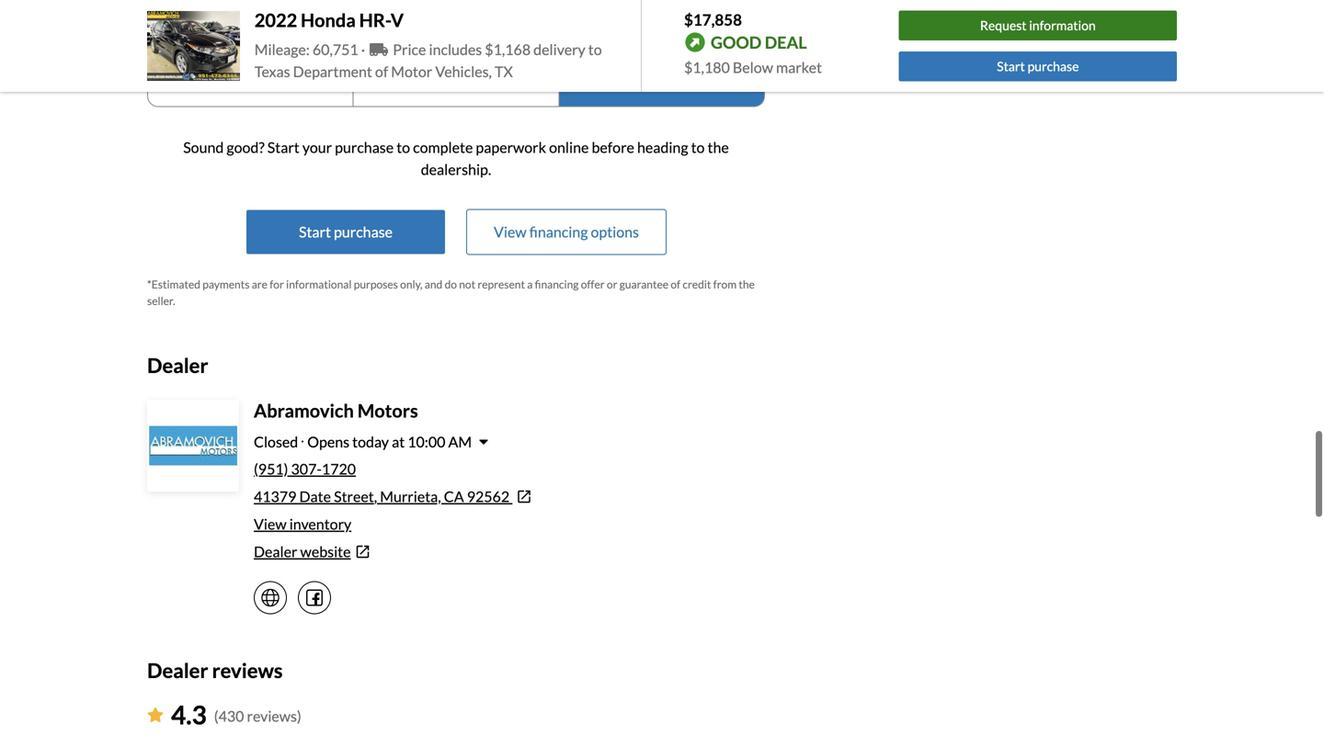 Task type: locate. For each thing, give the bounding box(es) containing it.
are
[[252, 278, 268, 291]]

mo for 60 mo
[[456, 75, 474, 91]]

delivery
[[534, 40, 586, 58]]

and
[[425, 278, 443, 291]]

abramovich motors image
[[149, 402, 237, 490]]

mo right the 72
[[662, 75, 679, 91]]

1 horizontal spatial start purchase button
[[899, 51, 1177, 81]]

to
[[588, 40, 602, 58], [397, 138, 410, 156], [691, 138, 705, 156]]

before
[[592, 138, 635, 156]]

the
[[708, 138, 729, 156], [739, 278, 755, 291]]

0 vertical spatial of
[[375, 63, 388, 80]]

represent
[[478, 278, 525, 291]]

0 vertical spatial view
[[494, 223, 527, 241]]

of
[[375, 63, 388, 80], [671, 278, 681, 291]]

payments
[[203, 278, 250, 291]]

start purchase button down request information button
[[899, 51, 1177, 81]]

dealer for dealer reviews
[[147, 659, 208, 683]]

dealer
[[147, 354, 208, 378], [254, 543, 298, 561], [147, 659, 208, 683]]

mo for 48 mo
[[250, 75, 268, 91]]

not
[[459, 278, 476, 291]]

0 horizontal spatial of
[[375, 63, 388, 80]]

0 horizontal spatial mo
[[250, 75, 268, 91]]

2 vertical spatial purchase
[[334, 223, 393, 241]]

start purchase button
[[899, 51, 1177, 81], [246, 210, 445, 254]]

website
[[300, 543, 351, 561]]

reviews
[[212, 659, 283, 683]]

0 vertical spatial start purchase button
[[899, 51, 1177, 81]]

mo
[[250, 75, 268, 91], [456, 75, 474, 91], [662, 75, 679, 91]]

start purchase for the top start purchase button
[[997, 58, 1079, 74]]

view
[[494, 223, 527, 241], [254, 515, 287, 533]]

4.3 (430 reviews)
[[171, 700, 302, 731]]

to right heading
[[691, 138, 705, 156]]

mo right '60'
[[456, 75, 474, 91]]

0 horizontal spatial view
[[254, 515, 287, 533]]

2 horizontal spatial mo
[[662, 75, 679, 91]]

1 vertical spatial of
[[671, 278, 681, 291]]

below
[[733, 59, 773, 76]]

$1,180 below market
[[684, 59, 822, 76]]

0 vertical spatial financing
[[530, 223, 588, 241]]

the right heading
[[708, 138, 729, 156]]

view inside button
[[494, 223, 527, 241]]

mo right 48
[[250, 75, 268, 91]]

start up informational
[[299, 223, 331, 241]]

1 vertical spatial financing
[[535, 278, 579, 291]]

1 horizontal spatial to
[[588, 40, 602, 58]]

price
[[393, 40, 426, 58]]

1 mo from the left
[[250, 75, 268, 91]]

start purchase button up informational
[[246, 210, 445, 254]]

texas
[[255, 63, 290, 80]]

60 mo
[[439, 75, 474, 91]]

guarantee
[[620, 278, 669, 291]]

ca
[[444, 488, 464, 506]]

of down truck moving image
[[375, 63, 388, 80]]

purchase up purposes
[[334, 223, 393, 241]]

mo for 72 mo
[[662, 75, 679, 91]]

view up represent
[[494, 223, 527, 241]]

view for view financing options
[[494, 223, 527, 241]]

for
[[270, 278, 284, 291]]

start purchase up informational
[[299, 223, 393, 241]]

financing left options
[[530, 223, 588, 241]]

financing
[[530, 223, 588, 241], [535, 278, 579, 291]]

1 vertical spatial start
[[267, 138, 300, 156]]

$1,180
[[684, 59, 730, 76]]

view financing options button
[[467, 210, 666, 254]]

only,
[[400, 278, 423, 291]]

market
[[776, 59, 822, 76]]

0 vertical spatial the
[[708, 138, 729, 156]]

1 vertical spatial purchase
[[335, 138, 394, 156]]

3 mo from the left
[[662, 75, 679, 91]]

dealer reviews
[[147, 659, 283, 683]]

start
[[997, 58, 1025, 74], [267, 138, 300, 156], [299, 223, 331, 241]]

1 vertical spatial the
[[739, 278, 755, 291]]

dealer for dealer website
[[254, 543, 298, 561]]

$1,168
[[485, 40, 531, 58]]

0 horizontal spatial start purchase
[[299, 223, 393, 241]]

dealer down seller.
[[147, 354, 208, 378]]

of inside *estimated payments are for informational purposes only, and do not represent a financing offer or guarantee of credit from the seller.
[[671, 278, 681, 291]]

the right from
[[739, 278, 755, 291]]

start purchase
[[997, 58, 1079, 74], [299, 223, 393, 241]]

view for view inventory
[[254, 515, 287, 533]]

start down request at the top right of page
[[997, 58, 1025, 74]]

closed opens today at 10:00 am
[[254, 433, 472, 451]]

1 vertical spatial view
[[254, 515, 287, 533]]

or
[[607, 278, 618, 291]]

1 horizontal spatial start purchase
[[997, 58, 1079, 74]]

abramovich motors link
[[254, 400, 418, 422]]

good?
[[227, 138, 265, 156]]

heading
[[637, 138, 688, 156]]

1 horizontal spatial view
[[494, 223, 527, 241]]

to left complete
[[397, 138, 410, 156]]

request information
[[980, 18, 1096, 33]]

4.3
[[171, 700, 207, 731]]

start purchase down request information button
[[997, 58, 1079, 74]]

purchase right your
[[335, 138, 394, 156]]

1 horizontal spatial mo
[[456, 75, 474, 91]]

dealer for dealer
[[147, 354, 208, 378]]

loan
[[147, 37, 174, 52]]

41379
[[254, 488, 297, 506]]

opens
[[307, 433, 350, 451]]

$17,858
[[684, 10, 742, 29]]

financing inside button
[[530, 223, 588, 241]]

dealer up 4.3
[[147, 659, 208, 683]]

0 vertical spatial start
[[997, 58, 1025, 74]]

of left credit
[[671, 278, 681, 291]]

seller.
[[147, 294, 175, 308]]

2 mo from the left
[[456, 75, 474, 91]]

offer
[[581, 278, 605, 291]]

1 vertical spatial dealer
[[254, 543, 298, 561]]

purchase down information
[[1028, 58, 1079, 74]]

start inside sound good? start your purchase to complete paperwork online before heading to the dealership.
[[267, 138, 300, 156]]

1 vertical spatial start purchase button
[[246, 210, 445, 254]]

view down 41379
[[254, 515, 287, 533]]

purchase
[[1028, 58, 1079, 74], [335, 138, 394, 156], [334, 223, 393, 241]]

0 vertical spatial dealer
[[147, 354, 208, 378]]

to inside price includes $1,168 delivery to texas department of motor vehicles, tx
[[588, 40, 602, 58]]

1 horizontal spatial the
[[739, 278, 755, 291]]

(951) 307-1720 link
[[254, 460, 356, 478]]

start purchase for the left start purchase button
[[299, 223, 393, 241]]

mileage:
[[255, 40, 310, 58]]

start left your
[[267, 138, 300, 156]]

closed
[[254, 433, 298, 451]]

0 vertical spatial start purchase
[[997, 58, 1079, 74]]

mileage: 60,751 ·
[[255, 40, 368, 58]]

from
[[713, 278, 737, 291]]

2 horizontal spatial to
[[691, 138, 705, 156]]

dealer down view inventory link on the left of the page
[[254, 543, 298, 561]]

to right delivery
[[588, 40, 602, 58]]

1 vertical spatial start purchase
[[299, 223, 393, 241]]

1 horizontal spatial of
[[671, 278, 681, 291]]

2 vertical spatial dealer
[[147, 659, 208, 683]]

hr-
[[359, 9, 391, 31]]

0 horizontal spatial the
[[708, 138, 729, 156]]

48 mo
[[233, 75, 268, 91]]

·
[[361, 40, 365, 58]]

financing right "a"
[[535, 278, 579, 291]]

*estimated payments are for informational purposes only, and do not represent a financing offer or guarantee of credit from the seller.
[[147, 278, 755, 308]]

2 vertical spatial start
[[299, 223, 331, 241]]

sound good? start your purchase to complete paperwork online before heading to the dealership.
[[183, 138, 729, 178]]



Task type: vqa. For each thing, say whether or not it's contained in the screenshot.
THE SOUND GOOD? START YOUR PURCHASE TO COMPLETE PAPERWORK ONLINE BEFORE HEADING TO THE DEALERSHIP.
yes



Task type: describe. For each thing, give the bounding box(es) containing it.
department
[[293, 63, 372, 80]]

v
[[391, 9, 404, 31]]

loan term
[[147, 37, 204, 52]]

,
[[374, 488, 377, 506]]

the inside *estimated payments are for informational purposes only, and do not represent a financing offer or guarantee of credit from the seller.
[[739, 278, 755, 291]]

term
[[177, 37, 204, 52]]

financing inside *estimated payments are for informational purposes only, and do not represent a financing offer or guarantee of credit from the seller.
[[535, 278, 579, 291]]

of inside price includes $1,168 delivery to texas department of motor vehicles, tx
[[375, 63, 388, 80]]

options
[[591, 223, 639, 241]]

request
[[980, 18, 1027, 33]]

sound
[[183, 138, 224, 156]]

deal
[[765, 32, 807, 52]]

price includes $1,168 delivery to texas department of motor vehicles, tx
[[255, 40, 602, 80]]

includes
[[429, 40, 482, 58]]

41379 date street , murrieta, ca 92562
[[254, 488, 510, 506]]

abramovich motors
[[254, 400, 418, 422]]

a
[[527, 278, 533, 291]]

do
[[445, 278, 457, 291]]

caret down image
[[479, 435, 488, 449]]

honda
[[301, 9, 356, 31]]

start for the top start purchase button
[[997, 58, 1025, 74]]

0 horizontal spatial start purchase button
[[246, 210, 445, 254]]

tx
[[495, 63, 513, 80]]

1720
[[322, 460, 356, 478]]

abramovich
[[254, 400, 354, 422]]

star image
[[147, 708, 164, 723]]

good deal
[[711, 32, 807, 52]]

your
[[302, 138, 332, 156]]

complete
[[413, 138, 473, 156]]

motors
[[357, 400, 418, 422]]

view inventory
[[254, 515, 352, 533]]

vehicles,
[[435, 63, 492, 80]]

information
[[1029, 18, 1096, 33]]

307-
[[291, 460, 322, 478]]

view inventory link
[[254, 515, 352, 533]]

inventory
[[289, 515, 352, 533]]

(430
[[214, 708, 244, 726]]

informational
[[286, 278, 352, 291]]

at
[[392, 433, 405, 451]]

online
[[549, 138, 589, 156]]

paperwork
[[476, 138, 546, 156]]

72
[[644, 75, 659, 91]]

dealership.
[[421, 161, 491, 178]]

10:00
[[408, 433, 446, 451]]

60,751
[[313, 40, 358, 58]]

purposes
[[354, 278, 398, 291]]

(951) 307-1720
[[254, 460, 356, 478]]

street
[[334, 488, 374, 506]]

request information button
[[899, 11, 1177, 41]]

motor
[[391, 63, 433, 80]]

truck moving image
[[370, 42, 388, 57]]

0 horizontal spatial to
[[397, 138, 410, 156]]

dealer website
[[254, 543, 351, 561]]

60
[[439, 75, 454, 91]]

am
[[448, 433, 472, 451]]

murrieta,
[[380, 488, 441, 506]]

92562
[[467, 488, 510, 506]]

date
[[299, 488, 331, 506]]

credit
[[683, 278, 711, 291]]

2022 honda hr-v
[[255, 9, 404, 31]]

today
[[352, 433, 389, 451]]

2022 honda hr-v image
[[147, 11, 240, 81]]

0 vertical spatial purchase
[[1028, 58, 1079, 74]]

dealer website link
[[254, 541, 765, 563]]

48
[[233, 75, 248, 91]]

72 mo
[[644, 75, 679, 91]]

reviews)
[[247, 708, 302, 726]]

good
[[711, 32, 762, 52]]

the inside sound good? start your purchase to complete paperwork online before heading to the dealership.
[[708, 138, 729, 156]]

*estimated
[[147, 278, 200, 291]]

start for the left start purchase button
[[299, 223, 331, 241]]

purchase inside sound good? start your purchase to complete paperwork online before heading to the dealership.
[[335, 138, 394, 156]]

view financing options
[[494, 223, 639, 241]]



